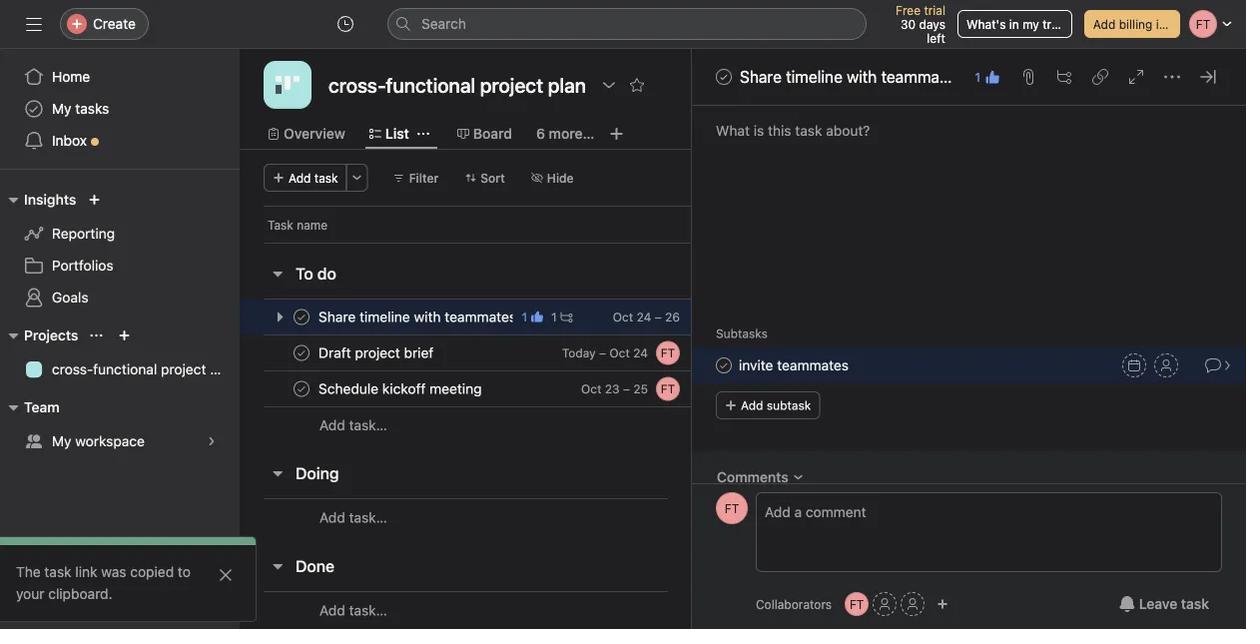 Task type: vqa. For each thing, say whether or not it's contained in the screenshot.
the right Completed checkbox
yes



Task type: locate. For each thing, give the bounding box(es) containing it.
my for my workspace
[[52, 433, 71, 449]]

completed image right 'plan'
[[290, 377, 314, 401]]

expand subtask list for the task share timeline with teammates image
[[272, 309, 288, 325]]

in
[[1010, 17, 1020, 31]]

ft button down 26
[[656, 341, 680, 365]]

2 vertical spatial completed image
[[712, 354, 736, 378]]

portfolios
[[52, 257, 114, 274]]

ft
[[661, 346, 675, 360], [661, 382, 675, 396], [725, 501, 739, 515], [850, 597, 864, 611]]

0 vertical spatial completed checkbox
[[712, 65, 736, 89]]

to do button
[[296, 256, 336, 292]]

24
[[637, 310, 652, 324], [633, 346, 648, 360]]

3 add task… button from the top
[[320, 600, 387, 622]]

1 add task… row from the top
[[240, 407, 766, 443]]

insights
[[24, 191, 76, 208]]

completed checkbox left draft project brief text box
[[290, 341, 314, 365]]

ft right collaborators
[[850, 597, 864, 611]]

add task… button inside header to do tree grid
[[320, 415, 387, 437]]

comments main content
[[692, 0, 1247, 564]]

ft down 26
[[661, 346, 675, 360]]

ft for ft button within cell
[[661, 346, 675, 360]]

add left subtask in the bottom of the page
[[741, 399, 764, 413]]

filter
[[409, 171, 439, 185]]

task
[[314, 171, 338, 185], [44, 564, 72, 580], [1182, 596, 1210, 612]]

Completed checkbox
[[712, 65, 736, 89], [290, 341, 314, 365]]

– right today
[[599, 346, 606, 360]]

0 vertical spatial oct
[[613, 310, 633, 324]]

oct left 23
[[581, 382, 602, 396]]

row
[[264, 242, 692, 244], [240, 335, 766, 372], [240, 371, 766, 408]]

1 vertical spatial oct
[[610, 346, 630, 360]]

your
[[16, 586, 44, 602]]

full screen image
[[1129, 69, 1145, 85]]

task left more actions image
[[314, 171, 338, 185]]

completed image inside draft project brief cell
[[290, 341, 314, 365]]

2 add task… button from the top
[[320, 507, 387, 529]]

goals
[[52, 289, 88, 306]]

done
[[296, 557, 335, 576]]

24 left 26
[[637, 310, 652, 324]]

2 vertical spatial –
[[623, 382, 630, 396]]

add inside button
[[741, 399, 764, 413]]

add task… button down add a task to this section "icon"
[[320, 507, 387, 529]]

0 vertical spatial –
[[655, 310, 662, 324]]

add down "doing"
[[320, 509, 345, 526]]

–
[[655, 310, 662, 324], [599, 346, 606, 360], [623, 382, 630, 396]]

task inside the task link was copied to your clipboard.
[[44, 564, 72, 580]]

portfolios link
[[12, 250, 228, 282]]

task for leave
[[1182, 596, 1210, 612]]

task right leave
[[1182, 596, 1210, 612]]

add down the "overview" link
[[289, 171, 311, 185]]

1 vertical spatial add task…
[[320, 509, 387, 526]]

oct up oct 23 – 25
[[610, 346, 630, 360]]

show options image
[[601, 77, 617, 93]]

ft inside the schedule kickoff meeting cell
[[661, 382, 675, 396]]

1 task… from the top
[[349, 417, 387, 434]]

– inside the schedule kickoff meeting cell
[[623, 382, 630, 396]]

hide
[[547, 171, 574, 185]]

ft button inside cell
[[656, 341, 680, 365]]

insights element
[[0, 182, 240, 318]]

1 vertical spatial my
[[52, 433, 71, 449]]

2 vertical spatial oct
[[581, 382, 602, 396]]

add left the billing
[[1094, 17, 1116, 31]]

2 vertical spatial add task… row
[[240, 591, 766, 629]]

– left 26
[[655, 310, 662, 324]]

completed image
[[712, 65, 736, 89], [290, 305, 314, 329], [712, 354, 736, 378]]

doing button
[[296, 455, 339, 491]]

2 task… from the top
[[349, 509, 387, 526]]

2 collapse task list for this section image from the top
[[270, 465, 286, 481]]

team button
[[0, 396, 60, 420]]

– left 25
[[623, 382, 630, 396]]

info
[[1156, 17, 1178, 31]]

3 add task… from the top
[[320, 602, 387, 619]]

add task… button up add a task to this section "icon"
[[320, 415, 387, 437]]

task name
[[268, 218, 328, 232]]

ft button
[[656, 341, 680, 365], [656, 377, 680, 401], [716, 492, 748, 524], [845, 592, 869, 616]]

subtasks
[[716, 327, 768, 341]]

was
[[101, 564, 126, 580]]

6 more… button
[[536, 123, 595, 145]]

filter button
[[384, 164, 448, 192]]

collapse task list for this section image left to
[[270, 266, 286, 282]]

comments
[[717, 469, 789, 485]]

do
[[317, 264, 336, 283]]

attachments: add a file to this task, share timeline with teammates image
[[1021, 69, 1037, 85]]

more actions image
[[351, 172, 363, 184]]

2 vertical spatial task…
[[349, 602, 387, 619]]

Share timeline with teammates text field
[[315, 307, 514, 327]]

task… inside header to do tree grid
[[349, 417, 387, 434]]

1 horizontal spatial –
[[623, 382, 630, 396]]

0 vertical spatial 24
[[637, 310, 652, 324]]

1
[[975, 70, 981, 84]]

ft for ft button in the the schedule kickoff meeting cell
[[661, 382, 675, 396]]

free
[[896, 3, 921, 17]]

list link
[[369, 123, 409, 145]]

oct
[[613, 310, 633, 324], [610, 346, 630, 360], [581, 382, 602, 396]]

hide button
[[522, 164, 583, 192]]

completed image inside the schedule kickoff meeting cell
[[290, 377, 314, 401]]

task for add
[[314, 171, 338, 185]]

0 vertical spatial completed image
[[290, 341, 314, 365]]

add
[[1094, 17, 1116, 31], [289, 171, 311, 185], [741, 399, 764, 413], [320, 417, 345, 434], [320, 509, 345, 526], [320, 602, 345, 619]]

1 my from the top
[[52, 100, 71, 117]]

1 collapse task list for this section image from the top
[[270, 266, 286, 282]]

1 horizontal spatial completed checkbox
[[712, 65, 736, 89]]

1 subtask image
[[561, 311, 573, 323]]

0 vertical spatial add task…
[[320, 417, 387, 434]]

link
[[75, 564, 97, 580]]

1 add task… button from the top
[[320, 415, 387, 437]]

1 add task… from the top
[[320, 417, 387, 434]]

task… for first add task… row
[[349, 417, 387, 434]]

3 task… from the top
[[349, 602, 387, 619]]

share timeline with teammates dialog
[[692, 0, 1247, 629]]

2 vertical spatial add task…
[[320, 602, 387, 619]]

task name row
[[240, 206, 766, 243]]

0 vertical spatial add task… row
[[240, 407, 766, 443]]

add down done button
[[320, 602, 345, 619]]

add task… button down done button
[[320, 600, 387, 622]]

– inside "share timeline with teammates" cell
[[655, 310, 662, 324]]

my down "team"
[[52, 433, 71, 449]]

add task… row
[[240, 407, 766, 443], [240, 498, 766, 536], [240, 591, 766, 629]]

add up "doing"
[[320, 417, 345, 434]]

1 vertical spatial task
[[44, 564, 72, 580]]

collapse task list for this section image left doing button
[[270, 465, 286, 481]]

close details image
[[1201, 69, 1217, 85]]

1 vertical spatial task…
[[349, 509, 387, 526]]

2 completed image from the top
[[290, 377, 314, 401]]

add task…
[[320, 417, 387, 434], [320, 509, 387, 526], [320, 602, 387, 619]]

board link
[[457, 123, 512, 145]]

1 vertical spatial collapse task list for this section image
[[270, 465, 286, 481]]

my
[[52, 100, 71, 117], [52, 433, 71, 449]]

row containing oct 23
[[240, 371, 766, 408]]

ft right 25
[[661, 382, 675, 396]]

0 vertical spatial my
[[52, 100, 71, 117]]

ft down 'comments'
[[725, 501, 739, 515]]

my left tasks
[[52, 100, 71, 117]]

header to do tree grid
[[240, 299, 766, 443]]

oct right move tasks between sections icon
[[613, 310, 633, 324]]

completed image right expand subtask list for the task share timeline with teammates 'image'
[[290, 305, 314, 329]]

add task… down done button
[[320, 602, 387, 619]]

add task… down add a task to this section "icon"
[[320, 509, 387, 526]]

completed checkbox right 'plan'
[[290, 377, 314, 401]]

1 vertical spatial completed checkbox
[[290, 341, 314, 365]]

projects button
[[0, 324, 78, 348]]

ft inside draft project brief cell
[[661, 346, 675, 360]]

what's in my trial? button
[[958, 10, 1073, 38]]

my inside "link"
[[52, 433, 71, 449]]

ft button right 25
[[656, 377, 680, 401]]

1 vertical spatial add task… button
[[320, 507, 387, 529]]

task left link
[[44, 564, 72, 580]]

name
[[297, 218, 328, 232]]

add billing info
[[1094, 17, 1178, 31]]

2 horizontal spatial –
[[655, 310, 662, 324]]

task
[[268, 218, 293, 232]]

oct inside the schedule kickoff meeting cell
[[581, 382, 602, 396]]

1 vertical spatial 24
[[633, 346, 648, 360]]

task inside share timeline with teammates dialog
[[1182, 596, 1210, 612]]

0 horizontal spatial –
[[599, 346, 606, 360]]

more…
[[549, 125, 595, 142]]

with
[[847, 67, 877, 86]]

0 vertical spatial collapse task list for this section image
[[270, 266, 286, 282]]

schedule kickoff meeting cell
[[240, 371, 693, 408]]

collapse task list for this section image
[[270, 558, 286, 574]]

completed image left draft project brief text box
[[290, 341, 314, 365]]

oct inside "share timeline with teammates" cell
[[613, 310, 633, 324]]

my workspace link
[[12, 426, 228, 457]]

1 completed image from the top
[[290, 341, 314, 365]]

tasks
[[75, 100, 109, 117]]

what's
[[967, 17, 1006, 31]]

completed image
[[290, 341, 314, 365], [290, 377, 314, 401]]

share timeline with teammates cell
[[240, 299, 693, 336]]

plan
[[210, 361, 237, 378]]

sort
[[481, 171, 505, 185]]

completed checkbox left share at right top
[[712, 65, 736, 89]]

– for 23
[[623, 382, 630, 396]]

done button
[[296, 548, 335, 584]]

2 vertical spatial task
[[1182, 596, 1210, 612]]

2 horizontal spatial task
[[1182, 596, 1210, 612]]

0 horizontal spatial task
[[44, 564, 72, 580]]

Draft project brief text field
[[315, 343, 440, 363]]

completed image left share at right top
[[712, 65, 736, 89]]

collapse task list for this section image
[[270, 266, 286, 282], [270, 465, 286, 481]]

None text field
[[324, 67, 591, 103]]

timeline
[[786, 67, 843, 86]]

list
[[385, 125, 409, 142]]

1 vertical spatial add task… row
[[240, 498, 766, 536]]

add task… up add a task to this section "icon"
[[320, 417, 387, 434]]

1 button
[[969, 63, 1007, 91]]

today
[[562, 346, 596, 360]]

24 up 25
[[633, 346, 648, 360]]

reporting link
[[12, 218, 228, 250]]

0 vertical spatial task
[[314, 171, 338, 185]]

share
[[740, 67, 782, 86]]

cross-functional project plan
[[52, 361, 237, 378]]

ft button right collaborators
[[845, 592, 869, 616]]

2 my from the top
[[52, 433, 71, 449]]

functional
[[93, 361, 157, 378]]

2 add task… row from the top
[[240, 498, 766, 536]]

completed image for today – oct 24
[[290, 341, 314, 365]]

0 vertical spatial task…
[[349, 417, 387, 434]]

1 horizontal spatial task
[[314, 171, 338, 185]]

leave task button
[[1107, 586, 1223, 622]]

close image
[[218, 567, 234, 583]]

completed image down the subtasks
[[712, 354, 736, 378]]

doing
[[296, 464, 339, 483]]

the
[[16, 564, 41, 580]]

completed image inside comments main content
[[712, 354, 736, 378]]

2 vertical spatial add task… button
[[320, 600, 387, 622]]

1 vertical spatial completed image
[[290, 377, 314, 401]]

add task… button
[[320, 415, 387, 437], [320, 507, 387, 529], [320, 600, 387, 622]]

0 vertical spatial add task… button
[[320, 415, 387, 437]]

0 vertical spatial completed image
[[712, 65, 736, 89]]

25
[[634, 382, 648, 396]]

completed checkbox right expand subtask list for the task share timeline with teammates 'image'
[[290, 305, 314, 329]]

team
[[24, 399, 60, 416]]

Completed checkbox
[[290, 305, 314, 329], [712, 354, 736, 378], [290, 377, 314, 401]]

copy task link image
[[1093, 69, 1109, 85]]

completed checkbox down the subtasks
[[712, 354, 736, 378]]

0 horizontal spatial completed checkbox
[[290, 341, 314, 365]]

add or remove collaborators image
[[937, 598, 949, 610]]

my inside global element
[[52, 100, 71, 117]]

add inside header to do tree grid
[[320, 417, 345, 434]]

add task… button for 2nd add task… row from the bottom
[[320, 507, 387, 529]]

add a task to this section image
[[349, 465, 365, 481]]

create
[[93, 15, 136, 32]]

1 vertical spatial –
[[599, 346, 606, 360]]



Task type: describe. For each thing, give the bounding box(es) containing it.
projects
[[24, 327, 78, 344]]

add tab image
[[609, 126, 625, 142]]

show options, current sort, top image
[[90, 330, 102, 342]]

oct for oct 24
[[613, 310, 633, 324]]

inbox link
[[12, 125, 228, 157]]

6 more…
[[536, 125, 595, 142]]

tab actions image
[[417, 128, 429, 140]]

Schedule kickoff meeting text field
[[315, 379, 488, 399]]

– inside draft project brief cell
[[599, 346, 606, 360]]

completed checkbox inside share timeline with teammates dialog
[[712, 65, 736, 89]]

goals link
[[12, 282, 228, 314]]

task for the
[[44, 564, 72, 580]]

sort button
[[456, 164, 514, 192]]

billing
[[1119, 17, 1153, 31]]

new project or portfolio image
[[118, 330, 130, 342]]

reporting
[[52, 225, 115, 242]]

add subtask button
[[716, 392, 820, 420]]

the task link was copied to your clipboard.
[[16, 564, 191, 602]]

comments button
[[704, 459, 818, 495]]

trial
[[924, 3, 946, 17]]

24 inside draft project brief cell
[[633, 346, 648, 360]]

1 vertical spatial completed image
[[290, 305, 314, 329]]

leave
[[1139, 596, 1178, 612]]

teams element
[[0, 390, 240, 461]]

hide sidebar image
[[26, 16, 42, 32]]

more actions for this task image
[[1165, 69, 1181, 85]]

to
[[178, 564, 191, 580]]

add subtask
[[741, 399, 811, 413]]

search button
[[388, 8, 867, 40]]

23
[[605, 382, 620, 396]]

workspace
[[75, 433, 145, 449]]

board image
[[276, 73, 300, 97]]

board
[[473, 125, 512, 142]]

ft button inside the schedule kickoff meeting cell
[[656, 377, 680, 401]]

completed checkbox inside the schedule kickoff meeting cell
[[290, 377, 314, 401]]

overview link
[[268, 123, 345, 145]]

see details, my workspace image
[[206, 436, 218, 447]]

copied
[[130, 564, 174, 580]]

my tasks
[[52, 100, 109, 117]]

collaborators
[[756, 597, 832, 611]]

completed image for oct 23 – 25
[[290, 377, 314, 401]]

leave task
[[1139, 596, 1210, 612]]

invite
[[56, 595, 92, 611]]

ft button down 'comments'
[[716, 492, 748, 524]]

add billing info button
[[1085, 10, 1181, 38]]

add task… button for first add task… row
[[320, 415, 387, 437]]

my
[[1023, 17, 1040, 31]]

new image
[[88, 194, 100, 206]]

– for 24
[[655, 310, 662, 324]]

cross-
[[52, 361, 93, 378]]

row containing today
[[240, 335, 766, 372]]

cross-functional project plan link
[[12, 354, 237, 386]]

add subtask image
[[1057, 69, 1073, 85]]

oct inside draft project brief cell
[[610, 346, 630, 360]]

move tasks between sections image
[[585, 311, 597, 323]]

global element
[[0, 49, 240, 169]]

projects element
[[0, 318, 240, 390]]

oct 23 – 25
[[581, 382, 648, 396]]

subtask
[[767, 399, 811, 413]]

days
[[920, 17, 946, 31]]

free trial 30 days left
[[896, 3, 946, 45]]

ft for ft button on the right of collaborators
[[850, 597, 864, 611]]

home link
[[12, 61, 228, 93]]

my tasks link
[[12, 93, 228, 125]]

Task Name text field
[[739, 355, 849, 377]]

create button
[[60, 8, 149, 40]]

24 inside "share timeline with teammates" cell
[[637, 310, 652, 324]]

collapse task list for this section image for to do
[[270, 266, 286, 282]]

left
[[927, 31, 946, 45]]

my for my tasks
[[52, 100, 71, 117]]

my workspace
[[52, 433, 145, 449]]

oct 24 – 26
[[613, 310, 680, 324]]

overview
[[284, 125, 345, 142]]

task… for third add task… row
[[349, 602, 387, 619]]

26
[[665, 310, 680, 324]]

completed checkbox inside comments main content
[[712, 354, 736, 378]]

draft project brief cell
[[240, 335, 693, 372]]

2 add task… from the top
[[320, 509, 387, 526]]

invite button
[[19, 585, 105, 621]]

project
[[161, 361, 206, 378]]

add task button
[[264, 164, 347, 192]]

add task… button for third add task… row
[[320, 600, 387, 622]]

add task
[[289, 171, 338, 185]]

insights button
[[0, 188, 76, 212]]

task… for 2nd add task… row from the bottom
[[349, 509, 387, 526]]

oct for oct 23
[[581, 382, 602, 396]]

home
[[52, 68, 90, 85]]

history image
[[338, 16, 354, 32]]

ft for ft button under 'comments'
[[725, 501, 739, 515]]

search
[[422, 15, 466, 32]]

collapse task list for this section image for doing
[[270, 465, 286, 481]]

6
[[536, 125, 545, 142]]

3 add task… row from the top
[[240, 591, 766, 629]]

today – oct 24
[[562, 346, 648, 360]]

search list box
[[388, 8, 867, 40]]

teammates
[[882, 67, 962, 86]]

completed checkbox inside draft project brief cell
[[290, 341, 314, 365]]

completed checkbox inside "share timeline with teammates" cell
[[290, 305, 314, 329]]

clipboard.
[[48, 586, 113, 602]]

1 like. you liked this task image
[[532, 311, 544, 323]]

add task… inside header to do tree grid
[[320, 417, 387, 434]]

to do
[[296, 264, 336, 283]]

30
[[901, 17, 916, 31]]

to
[[296, 264, 313, 283]]

inbox
[[52, 132, 87, 149]]

what's in my trial?
[[967, 17, 1071, 31]]

trial?
[[1043, 17, 1071, 31]]

add to starred image
[[629, 77, 645, 93]]



